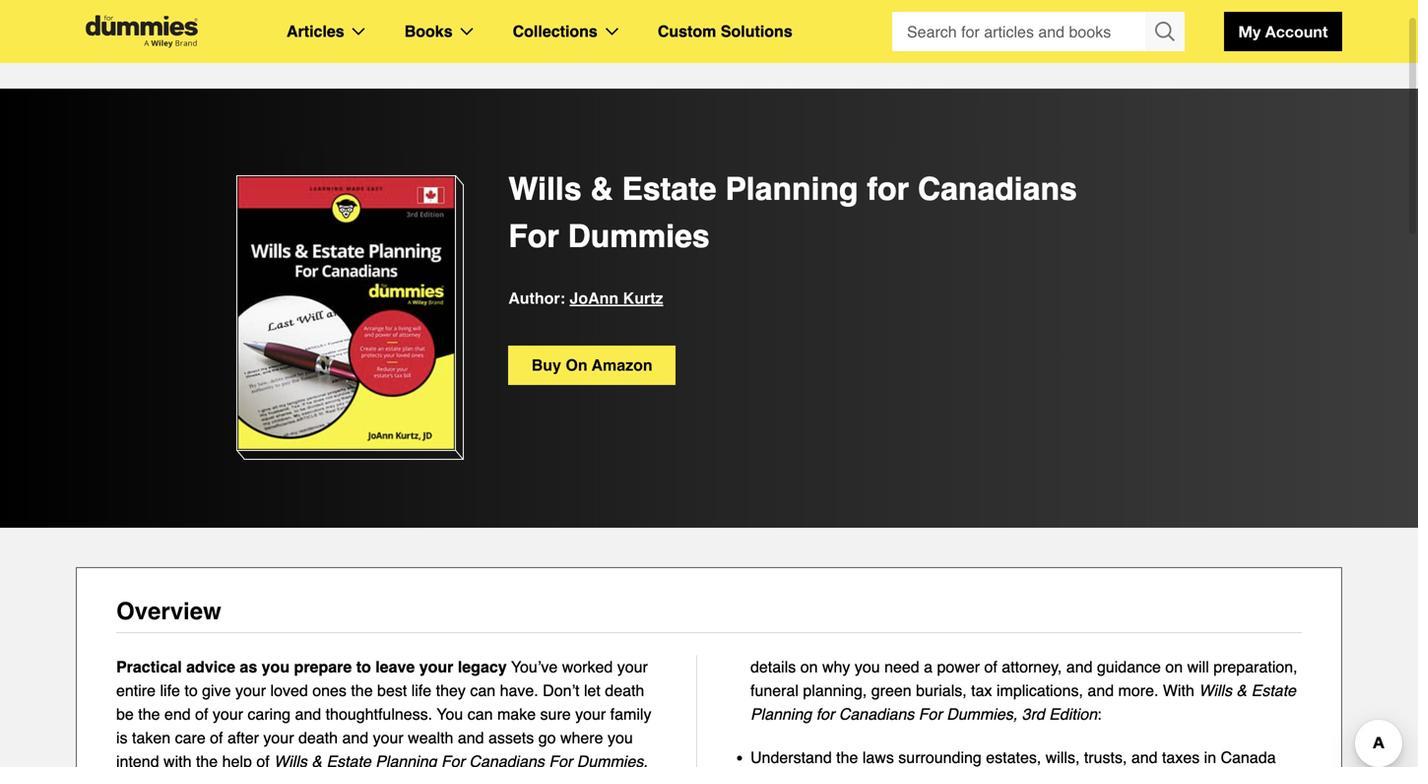 Task type: vqa. For each thing, say whether or not it's contained in the screenshot.
middle estate
yes



Task type: locate. For each thing, give the bounding box(es) containing it.
don't
[[543, 682, 580, 700]]

author:
[[509, 289, 565, 307]]

life
[[160, 682, 180, 700], [412, 682, 432, 700]]

power
[[937, 658, 980, 676]]

for inside wills & estate planning for canadians for dummies, 3rd edition
[[816, 705, 835, 724]]

1 vertical spatial &
[[591, 171, 613, 207]]

my account
[[1239, 22, 1328, 41]]

wills inside wills & estate planning for canadians for dummies
[[509, 171, 582, 207]]

wills
[[509, 171, 582, 207], [1199, 682, 1233, 700]]

0 vertical spatial for
[[867, 171, 909, 207]]

wills for wills & estate planning for canadians for dummies
[[509, 171, 582, 207]]

1 horizontal spatial wills
[[1199, 682, 1233, 700]]

for for dummies,
[[919, 705, 943, 724]]

taxes
[[1162, 749, 1200, 767]]

0 horizontal spatial life
[[160, 682, 180, 700]]

the down "care"
[[196, 753, 218, 767]]

author: joann kurtz
[[509, 289, 664, 307]]

go
[[539, 729, 556, 747]]

2 life from the left
[[412, 682, 432, 700]]

1 vertical spatial estate
[[622, 171, 717, 207]]

for up author:
[[509, 218, 559, 255]]

0 horizontal spatial on
[[566, 356, 588, 374]]

1 vertical spatial planning
[[726, 171, 859, 207]]

1 vertical spatial can
[[468, 705, 493, 724]]

to left leave
[[356, 658, 371, 676]]

they
[[436, 682, 466, 700]]

more.
[[1119, 682, 1159, 700]]

0 horizontal spatial for
[[816, 705, 835, 724]]

3rd
[[1022, 705, 1045, 724]]

estate inside wills & estate planning for canadians for dummies
[[622, 171, 717, 207]]

for for dummies
[[509, 218, 559, 255]]

you down family
[[608, 729, 633, 747]]

worked
[[562, 658, 613, 676]]

open collections list image
[[606, 28, 619, 35]]

0 vertical spatial &
[[276, 39, 286, 57]]

1 horizontal spatial for
[[867, 171, 909, 207]]

you for prepare
[[262, 658, 290, 676]]

will
[[1188, 658, 1210, 676]]

0 horizontal spatial &
[[276, 39, 286, 57]]

group
[[893, 12, 1185, 51]]

for inside wills & estate planning for canadians for dummies
[[867, 171, 909, 207]]

1 vertical spatial wills
[[1199, 682, 1233, 700]]

joann
[[570, 289, 619, 307]]

1 horizontal spatial &
[[591, 171, 613, 207]]

care
[[175, 729, 206, 747]]

can down legacy
[[470, 682, 496, 700]]

0 vertical spatial for
[[509, 218, 559, 255]]

to inside you've worked your entire life to give your loved ones the best life they can have. don't let death be the end of your caring and thoughtfulness. you can make sure your family is taken care of after your death and your wealth and assets go where you intend with the help of
[[185, 682, 198, 700]]

0 vertical spatial planning
[[646, 39, 708, 57]]

loved
[[270, 682, 308, 700]]

estate for wills & estate planning for canadians for dummies
[[622, 171, 717, 207]]

to
[[356, 658, 371, 676], [185, 682, 198, 700]]

family
[[610, 705, 652, 724]]

estate inside wills & estate planning for canadians for dummies, 3rd edition
[[1252, 682, 1297, 700]]

canada
[[1221, 749, 1276, 767]]

2 horizontal spatial &
[[1237, 682, 1247, 700]]

0 vertical spatial can
[[470, 682, 496, 700]]

1 horizontal spatial death
[[605, 682, 645, 700]]

canadians
[[918, 171, 1078, 207], [839, 705, 915, 724]]

planning inside wills & estate planning for canadians for dummies
[[726, 171, 859, 207]]

:
[[1098, 705, 1102, 724]]

to left give at the left bottom of page
[[185, 682, 198, 700]]

2 vertical spatial &
[[1237, 682, 1247, 700]]

canadians inside wills & estate planning for canadians for dummies, 3rd edition
[[839, 705, 915, 724]]

the up thoughtfulness.
[[351, 682, 373, 700]]

you for need
[[855, 658, 880, 676]]

0 vertical spatial wills
[[509, 171, 582, 207]]

planning inside wills & estate planning for canadians for dummies, 3rd edition
[[751, 705, 812, 724]]

guidance
[[1097, 658, 1161, 676]]

with
[[164, 753, 192, 767]]

the up taken
[[138, 705, 160, 724]]

1 horizontal spatial on
[[801, 658, 818, 676]]

estate planning books
[[597, 39, 756, 57]]

&
[[276, 39, 286, 57], [591, 171, 613, 207], [1237, 682, 1247, 700]]

custom
[[658, 22, 717, 40]]

for inside wills & estate planning for canadians for dummies
[[509, 218, 559, 255]]

implications,
[[997, 682, 1084, 700]]

wills & estate planning for canadians for dummies, 3rd edition
[[751, 682, 1297, 724]]

home link
[[76, 35, 118, 61]]

2 horizontal spatial on
[[1166, 658, 1183, 676]]

you inside details on why you need a power of attorney, and guidance on will preparation, funeral planning, green burials, tax implications, and more.  with
[[855, 658, 880, 676]]

the
[[351, 682, 373, 700], [138, 705, 160, 724], [837, 749, 858, 767], [196, 753, 218, 767]]

1 horizontal spatial canadians
[[918, 171, 1078, 207]]

business,
[[138, 39, 206, 57]]

life left they
[[412, 682, 432, 700]]

legacy
[[458, 658, 507, 676]]

1 vertical spatial for
[[816, 705, 835, 724]]

estate down preparation,
[[1252, 682, 1297, 700]]

planning
[[646, 39, 708, 57], [726, 171, 859, 207], [751, 705, 812, 724]]

death down ones
[[298, 729, 338, 747]]

1 horizontal spatial to
[[356, 658, 371, 676]]

0 horizontal spatial for
[[509, 218, 559, 255]]

death up family
[[605, 682, 645, 700]]

& up dummies
[[591, 171, 613, 207]]

and
[[1067, 658, 1093, 676], [1088, 682, 1114, 700], [295, 705, 321, 724], [342, 729, 369, 747], [458, 729, 484, 747], [1132, 749, 1158, 767]]

joann kurtz link
[[570, 286, 664, 311]]

on left why
[[801, 658, 818, 676]]

your up they
[[419, 658, 454, 676]]

details on why you need a power of attorney, and guidance on will preparation, funeral planning, green burials, tax implications, and more.  with
[[751, 658, 1298, 700]]

dummies
[[568, 218, 710, 255]]

1 horizontal spatial life
[[412, 682, 432, 700]]

& left money
[[276, 39, 286, 57]]

books inside estate planning books link
[[712, 39, 756, 57]]

& inside wills & estate planning for canadians for dummies
[[591, 171, 613, 207]]

money
[[290, 39, 338, 57]]

solutions
[[721, 22, 793, 40]]

2 vertical spatial planning
[[751, 705, 812, 724]]

0 horizontal spatial to
[[185, 682, 198, 700]]

after
[[228, 729, 259, 747]]

amazon
[[592, 356, 653, 374]]

& for wills & estate planning for canadians for dummies
[[591, 171, 613, 207]]

1 vertical spatial canadians
[[839, 705, 915, 724]]

for down burials,
[[919, 705, 943, 724]]

logo image
[[76, 15, 208, 48]]

1 vertical spatial for
[[919, 705, 943, 724]]

for
[[867, 171, 909, 207], [816, 705, 835, 724]]

0 horizontal spatial you
[[262, 658, 290, 676]]

on
[[566, 356, 588, 374], [801, 658, 818, 676], [1166, 658, 1183, 676]]

estate down open collections list icon
[[597, 39, 642, 57]]

entire
[[116, 682, 156, 700]]

planning for wills & estate planning for canadians for dummies
[[726, 171, 859, 207]]

a
[[924, 658, 933, 676]]

personal finance books
[[406, 39, 577, 57]]

wills inside wills & estate planning for canadians for dummies, 3rd edition
[[1199, 682, 1233, 700]]

2 horizontal spatial you
[[855, 658, 880, 676]]

dummies,
[[947, 705, 1018, 724]]

of up tax
[[985, 658, 998, 676]]

my
[[1239, 22, 1261, 41]]

life up end
[[160, 682, 180, 700]]

1 horizontal spatial for
[[919, 705, 943, 724]]

and down thoughtfulness.
[[342, 729, 369, 747]]

open book categories image
[[461, 28, 473, 35]]

your down thoughtfulness.
[[373, 729, 404, 747]]

1 vertical spatial death
[[298, 729, 338, 747]]

books
[[405, 22, 453, 40], [342, 39, 386, 57], [533, 39, 577, 57], [712, 39, 756, 57]]

Search for articles and books text field
[[893, 12, 1148, 51]]

on right buy
[[566, 356, 588, 374]]

0 horizontal spatial wills
[[509, 171, 582, 207]]

your down give at the left bottom of page
[[213, 705, 243, 724]]

on inside "link"
[[566, 356, 588, 374]]

estate up dummies
[[622, 171, 717, 207]]

and down loved
[[295, 705, 321, 724]]

on up with
[[1166, 658, 1183, 676]]

death
[[605, 682, 645, 700], [298, 729, 338, 747]]

0 vertical spatial estate
[[597, 39, 642, 57]]

business, careers, & money books
[[138, 39, 386, 57]]

and up implications,
[[1067, 658, 1093, 676]]

to for life
[[185, 682, 198, 700]]

2 vertical spatial estate
[[1252, 682, 1297, 700]]

wills & estate planning for canadians for dummies book cover image
[[236, 175, 456, 451]]

can right you
[[468, 705, 493, 724]]

of right end
[[195, 705, 208, 724]]

for inside wills & estate planning for canadians for dummies, 3rd edition
[[919, 705, 943, 724]]

you right why
[[855, 658, 880, 676]]

need
[[885, 658, 920, 676]]

your
[[419, 658, 454, 676], [617, 658, 648, 676], [235, 682, 266, 700], [213, 705, 243, 724], [575, 705, 606, 724], [263, 729, 294, 747], [373, 729, 404, 747]]

0 horizontal spatial canadians
[[839, 705, 915, 724]]

be
[[116, 705, 134, 724]]

canadians for wills & estate planning for canadians for dummies, 3rd edition
[[839, 705, 915, 724]]

custom solutions
[[658, 22, 793, 40]]

finance
[[473, 39, 529, 57]]

laws
[[863, 749, 894, 767]]

estate planning books link
[[597, 35, 756, 61]]

0 vertical spatial canadians
[[918, 171, 1078, 207]]

for
[[509, 218, 559, 255], [919, 705, 943, 724]]

1 horizontal spatial you
[[608, 729, 633, 747]]

0 vertical spatial to
[[356, 658, 371, 676]]

& down preparation,
[[1237, 682, 1247, 700]]

canadians inside wills & estate planning for canadians for dummies
[[918, 171, 1078, 207]]

you
[[262, 658, 290, 676], [855, 658, 880, 676], [608, 729, 633, 747]]

wealth
[[408, 729, 454, 747]]

buy on amazon
[[532, 356, 653, 374]]

you've
[[511, 658, 558, 676]]

you right as
[[262, 658, 290, 676]]

& inside wills & estate planning for canadians for dummies, 3rd edition
[[1237, 682, 1247, 700]]

personal finance books link
[[406, 35, 577, 61]]

estate
[[597, 39, 642, 57], [622, 171, 717, 207], [1252, 682, 1297, 700]]

1 vertical spatial to
[[185, 682, 198, 700]]

in
[[1205, 749, 1217, 767]]



Task type: describe. For each thing, give the bounding box(es) containing it.
and down you
[[458, 729, 484, 747]]

why
[[823, 658, 851, 676]]

personal
[[406, 39, 468, 57]]

on for amazon
[[566, 356, 588, 374]]

practical advice as you prepare to leave your legacy
[[116, 658, 507, 676]]

where
[[561, 729, 603, 747]]

on for why
[[801, 658, 818, 676]]

surrounding
[[899, 749, 982, 767]]

collections
[[513, 22, 598, 40]]

of right "care"
[[210, 729, 223, 747]]

your down let
[[575, 705, 606, 724]]

details
[[751, 658, 796, 676]]

green
[[872, 682, 912, 700]]

estate for wills & estate planning for canadians for dummies, 3rd edition
[[1252, 682, 1297, 700]]

practical
[[116, 658, 182, 676]]

planning,
[[803, 682, 867, 700]]

wills for wills & estate planning for canadians for dummies, 3rd edition
[[1199, 682, 1233, 700]]

custom solutions link
[[658, 19, 793, 44]]

with
[[1163, 682, 1195, 700]]

understand
[[751, 749, 832, 767]]

ones
[[313, 682, 347, 700]]

caring
[[248, 705, 291, 724]]

for for wills & estate planning for canadians for dummies, 3rd edition
[[816, 705, 835, 724]]

overview
[[116, 598, 221, 625]]

taken
[[132, 729, 171, 747]]

buy on amazon link
[[509, 346, 676, 385]]

your down caring
[[263, 729, 294, 747]]

open article categories image
[[352, 28, 365, 35]]

buy
[[532, 356, 562, 374]]

you
[[437, 705, 463, 724]]

trusts,
[[1085, 749, 1127, 767]]

sure
[[540, 705, 571, 724]]

my account link
[[1225, 12, 1343, 51]]

leave
[[376, 658, 415, 676]]

as
[[240, 658, 257, 676]]

books inside personal finance books link
[[533, 39, 577, 57]]

estates,
[[986, 749, 1042, 767]]

attorney,
[[1002, 658, 1062, 676]]

to for prepare
[[356, 658, 371, 676]]

help
[[222, 753, 252, 767]]

your right worked
[[617, 658, 648, 676]]

of inside details on why you need a power of attorney, and guidance on will preparation, funeral planning, green burials, tax implications, and more.  with
[[985, 658, 998, 676]]

& inside the business, careers, & money books link
[[276, 39, 286, 57]]

you've worked your entire life to give your loved ones the best life they can have. don't let death be the end of your caring and thoughtfulness. you can make sure your family is taken care of after your death and your wealth and assets go where you intend with the help of
[[116, 658, 652, 767]]

close this dialog image
[[1389, 687, 1409, 707]]

home
[[76, 39, 118, 57]]

careers,
[[211, 39, 271, 57]]

wills & estate planning for canadians for dummies
[[509, 171, 1078, 255]]

planning inside estate planning books link
[[646, 39, 708, 57]]

for for wills & estate planning for canadians for dummies
[[867, 171, 909, 207]]

articles
[[287, 22, 345, 40]]

preparation,
[[1214, 658, 1298, 676]]

business, careers, & money books link
[[138, 35, 386, 61]]

assets
[[489, 729, 534, 747]]

intend
[[116, 753, 159, 767]]

account
[[1266, 22, 1328, 41]]

0 vertical spatial death
[[605, 682, 645, 700]]

0 horizontal spatial death
[[298, 729, 338, 747]]

planning for wills & estate planning for canadians for dummies, 3rd edition
[[751, 705, 812, 724]]

your down as
[[235, 682, 266, 700]]

& for wills & estate planning for canadians for dummies, 3rd edition
[[1237, 682, 1247, 700]]

give
[[202, 682, 231, 700]]

wills,
[[1046, 749, 1080, 767]]

canadians for wills & estate planning for canadians for dummies
[[918, 171, 1078, 207]]

books inside the business, careers, & money books link
[[342, 39, 386, 57]]

of right help
[[256, 753, 270, 767]]

make
[[497, 705, 536, 724]]

prepare
[[294, 658, 352, 676]]

and up :
[[1088, 682, 1114, 700]]

burials,
[[916, 682, 967, 700]]

have.
[[500, 682, 539, 700]]

understand the laws surrounding estates, wills, trusts, and taxes in canada
[[751, 749, 1276, 767]]

funeral
[[751, 682, 799, 700]]

tax
[[972, 682, 993, 700]]

let
[[584, 682, 601, 700]]

is
[[116, 729, 128, 747]]

edition
[[1049, 705, 1098, 724]]

thoughtfulness.
[[326, 705, 433, 724]]

end
[[164, 705, 191, 724]]

the left laws at the bottom right of the page
[[837, 749, 858, 767]]

1 life from the left
[[160, 682, 180, 700]]

best
[[377, 682, 407, 700]]

you inside you've worked your entire life to give your loved ones the best life they can have. don't let death be the end of your caring and thoughtfulness. you can make sure your family is taken care of after your death and your wealth and assets go where you intend with the help of
[[608, 729, 633, 747]]

and left taxes
[[1132, 749, 1158, 767]]

kurtz
[[623, 289, 664, 307]]



